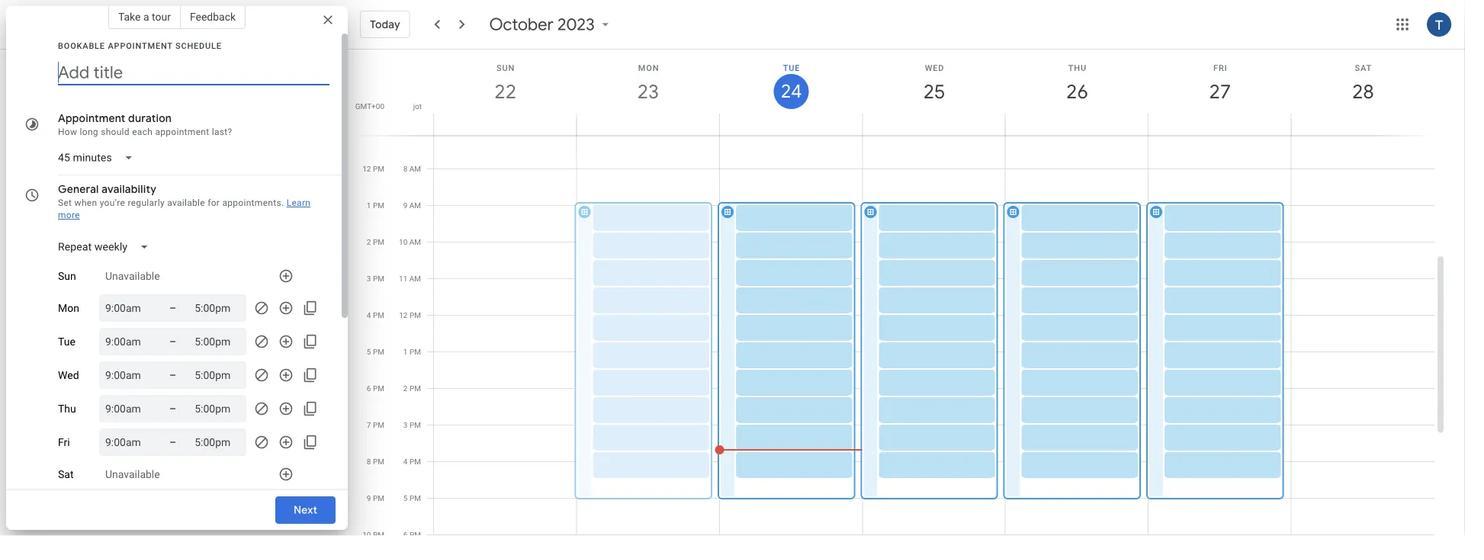 Task type: describe. For each thing, give the bounding box(es) containing it.
more
[[58, 210, 80, 220]]

8 for 8 pm
[[367, 457, 371, 466]]

mon for mon 23
[[638, 63, 659, 72]]

you're
[[100, 198, 125, 208]]

Add title text field
[[58, 61, 330, 84]]

long
[[80, 127, 98, 137]]

am down 10 am
[[409, 274, 421, 283]]

fri for fri
[[58, 436, 70, 449]]

october 2023 button
[[483, 14, 619, 35]]

wednesday, 25 october element
[[917, 74, 952, 109]]

october
[[490, 14, 554, 35]]

general
[[58, 182, 99, 196]]

a
[[143, 10, 149, 23]]

0 vertical spatial 5 pm
[[367, 347, 384, 357]]

mon 23
[[637, 63, 659, 104]]

Start time on Tuesdays text field
[[105, 333, 151, 351]]

grid containing 22
[[354, 50, 1447, 536]]

Start time on Fridays text field
[[105, 433, 151, 452]]

general availability
[[58, 182, 157, 196]]

availability
[[102, 182, 157, 196]]

sunday, 22 october element
[[488, 74, 523, 109]]

for
[[208, 198, 220, 208]]

today button
[[360, 6, 410, 43]]

monday, 23 october element
[[631, 74, 666, 109]]

1 horizontal spatial 4 pm
[[403, 457, 421, 466]]

appointments.
[[222, 198, 284, 208]]

thursday, 26 october element
[[1060, 74, 1095, 109]]

gmt+00
[[355, 101, 384, 111]]

sat 28
[[1352, 63, 1373, 104]]

End time on Tuesdays text field
[[195, 333, 240, 351]]

– for fri
[[169, 436, 176, 449]]

friday, 27 october element
[[1203, 74, 1238, 109]]

1 horizontal spatial 2 pm
[[403, 384, 421, 393]]

End time on Mondays text field
[[195, 299, 240, 317]]

25 column header
[[862, 50, 1006, 135]]

wed for wed 25
[[925, 63, 945, 72]]

schedule
[[175, 41, 222, 50]]

am down jot
[[409, 128, 421, 137]]

wed for wed
[[58, 369, 79, 382]]

10
[[399, 238, 408, 247]]

8 for 8 am
[[403, 164, 408, 174]]

0 vertical spatial 3 pm
[[367, 274, 384, 283]]

9 for 9 am
[[403, 201, 408, 210]]

take a tour button
[[108, 5, 181, 29]]

0 vertical spatial 11 am
[[362, 128, 384, 137]]

sun 22
[[494, 63, 515, 104]]

1 vertical spatial 5 pm
[[403, 494, 421, 503]]

next
[[294, 503, 317, 517]]

– for mon
[[169, 302, 176, 314]]

thu for thu 26
[[1069, 63, 1087, 72]]

Start time on Thursdays text field
[[105, 400, 151, 418]]

today
[[370, 18, 400, 31]]

6 pm
[[367, 384, 384, 393]]

october 2023
[[490, 14, 595, 35]]

duration
[[128, 111, 172, 125]]

take a tour
[[118, 10, 171, 23]]

9 pm
[[367, 494, 384, 503]]

regularly
[[128, 198, 165, 208]]

0 horizontal spatial 3
[[367, 274, 371, 283]]



Task type: locate. For each thing, give the bounding box(es) containing it.
0 vertical spatial thu
[[1069, 63, 1087, 72]]

0 vertical spatial 8
[[403, 164, 408, 174]]

0 horizontal spatial 11 am
[[362, 128, 384, 137]]

4 up 6
[[367, 311, 371, 320]]

7 pm
[[367, 421, 384, 430]]

sat for sat 28
[[1355, 63, 1372, 72]]

thu
[[1069, 63, 1087, 72], [58, 403, 76, 415]]

0 horizontal spatial 9
[[367, 494, 371, 503]]

12 down 10
[[399, 311, 408, 320]]

0 horizontal spatial 4 pm
[[367, 311, 384, 320]]

4
[[367, 311, 371, 320], [403, 457, 408, 466]]

0 vertical spatial 2
[[367, 238, 371, 247]]

tue for tue
[[58, 335, 75, 348]]

how
[[58, 127, 77, 137]]

fri up friday, 27 october element
[[1214, 63, 1228, 72]]

1 vertical spatial 12 pm
[[399, 311, 421, 320]]

12 left 8 am
[[363, 164, 371, 174]]

sat
[[1355, 63, 1372, 72], [58, 468, 74, 481]]

1 horizontal spatial mon
[[638, 63, 659, 72]]

bookable appointment schedule
[[58, 41, 222, 50]]

am down 8 am
[[409, 201, 421, 210]]

2 right 6 pm
[[403, 384, 408, 393]]

11 am
[[362, 128, 384, 137], [399, 274, 421, 283]]

1 horizontal spatial 1
[[403, 347, 408, 357]]

4 pm
[[367, 311, 384, 320], [403, 457, 421, 466]]

appointment duration how long should each appointment last?
[[58, 111, 232, 137]]

– right start time on wednesdays text box
[[169, 369, 176, 381]]

4 pm up 6 pm
[[367, 311, 384, 320]]

5 pm
[[367, 347, 384, 357], [403, 494, 421, 503]]

22
[[494, 79, 515, 104]]

0 horizontal spatial sat
[[58, 468, 74, 481]]

tue inside 'tue 24'
[[783, 63, 800, 72]]

fri inside fri 27
[[1214, 63, 1228, 72]]

1 vertical spatial 9
[[367, 494, 371, 503]]

25
[[923, 79, 944, 104]]

10 am
[[399, 238, 421, 247]]

1 horizontal spatial 1 pm
[[403, 347, 421, 357]]

0 vertical spatial 1
[[367, 201, 371, 210]]

9 down 8 pm
[[367, 494, 371, 503]]

1 vertical spatial fri
[[58, 436, 70, 449]]

0 vertical spatial 1 pm
[[367, 201, 384, 210]]

sat inside sat 28
[[1355, 63, 1372, 72]]

1 unavailable from the top
[[105, 270, 160, 282]]

1 vertical spatial 11
[[399, 274, 408, 283]]

9 up 10
[[403, 201, 408, 210]]

0 horizontal spatial 8
[[367, 457, 371, 466]]

sun
[[497, 63, 515, 72], [58, 270, 76, 282]]

1 horizontal spatial 12 pm
[[399, 311, 421, 320]]

0 horizontal spatial 4
[[367, 311, 371, 320]]

unavailable
[[105, 270, 160, 282], [105, 468, 160, 481]]

last?
[[212, 127, 232, 137]]

6
[[367, 384, 371, 393]]

1 horizontal spatial 3 pm
[[403, 421, 421, 430]]

am up 9 am
[[409, 164, 421, 174]]

take
[[118, 10, 141, 23]]

1 vertical spatial 2
[[403, 384, 408, 393]]

0 horizontal spatial thu
[[58, 403, 76, 415]]

1 vertical spatial unavailable
[[105, 468, 160, 481]]

0 vertical spatial tue
[[783, 63, 800, 72]]

1 vertical spatial 4
[[403, 457, 408, 466]]

4 pm right 8 pm
[[403, 457, 421, 466]]

0 horizontal spatial 5 pm
[[367, 347, 384, 357]]

1 pm
[[367, 201, 384, 210], [403, 347, 421, 357]]

wed inside wed 25
[[925, 63, 945, 72]]

0 horizontal spatial 12
[[363, 164, 371, 174]]

wed
[[925, 63, 945, 72], [58, 369, 79, 382]]

appointment
[[58, 111, 126, 125]]

5 up 6
[[367, 347, 371, 357]]

0 vertical spatial wed
[[925, 63, 945, 72]]

0 vertical spatial 12 pm
[[363, 164, 384, 174]]

7 down 6
[[367, 421, 371, 430]]

learn more link
[[58, 198, 311, 220]]

2023
[[558, 14, 595, 35]]

8 pm
[[367, 457, 384, 466]]

0 horizontal spatial sun
[[58, 270, 76, 282]]

1 horizontal spatial 12
[[399, 311, 408, 320]]

tue up 24 on the top right of page
[[783, 63, 800, 72]]

1 vertical spatial 4 pm
[[403, 457, 421, 466]]

tue left start time on tuesdays text field
[[58, 335, 75, 348]]

fri for fri 27
[[1214, 63, 1228, 72]]

1 horizontal spatial 11
[[399, 274, 408, 283]]

0 horizontal spatial 5
[[367, 347, 371, 357]]

0 vertical spatial mon
[[638, 63, 659, 72]]

9 am
[[403, 201, 421, 210]]

7 up 8 am
[[403, 128, 408, 137]]

set when you're regularly available for appointments.
[[58, 198, 284, 208]]

mon up monday, 23 october element
[[638, 63, 659, 72]]

1
[[367, 201, 371, 210], [403, 347, 408, 357]]

0 horizontal spatial wed
[[58, 369, 79, 382]]

set
[[58, 198, 72, 208]]

0 horizontal spatial 11
[[362, 128, 371, 137]]

wed left start time on wednesdays text box
[[58, 369, 79, 382]]

26
[[1066, 79, 1087, 104]]

tue for tue 24
[[783, 63, 800, 72]]

3 pm
[[367, 274, 384, 283], [403, 421, 421, 430]]

0 horizontal spatial mon
[[58, 302, 79, 314]]

appointment
[[108, 41, 173, 50]]

sun up sunday, 22 october element
[[497, 63, 515, 72]]

3
[[367, 274, 371, 283], [403, 421, 408, 430]]

unavailable down start time on fridays text box
[[105, 468, 160, 481]]

5 pm right "9 pm"
[[403, 494, 421, 503]]

1 horizontal spatial 5 pm
[[403, 494, 421, 503]]

2 pm
[[367, 238, 384, 247], [403, 384, 421, 393]]

28 column header
[[1291, 50, 1435, 135]]

24
[[780, 79, 801, 103]]

11 down gmt+00
[[362, 128, 371, 137]]

26 column header
[[1005, 50, 1149, 135]]

1 vertical spatial 1 pm
[[403, 347, 421, 357]]

thu inside thu 26
[[1069, 63, 1087, 72]]

24 column header
[[719, 50, 863, 135]]

feedback button
[[181, 5, 246, 29]]

sun for sun 22
[[497, 63, 515, 72]]

fri 27
[[1209, 63, 1230, 104]]

learn
[[287, 198, 311, 208]]

0 horizontal spatial 1 pm
[[367, 201, 384, 210]]

thu left start time on thursdays text box
[[58, 403, 76, 415]]

1 vertical spatial 2 pm
[[403, 384, 421, 393]]

23 column header
[[576, 50, 720, 135]]

– for tue
[[169, 335, 176, 348]]

thu up thursday, 26 october element
[[1069, 63, 1087, 72]]

fri
[[1214, 63, 1228, 72], [58, 436, 70, 449]]

11
[[362, 128, 371, 137], [399, 274, 408, 283]]

1 horizontal spatial wed
[[925, 63, 945, 72]]

1 vertical spatial 11 am
[[399, 274, 421, 283]]

– right start time on mondays text box
[[169, 302, 176, 314]]

None field
[[52, 144, 146, 172], [52, 233, 161, 261], [52, 144, 146, 172], [52, 233, 161, 261]]

pm
[[373, 164, 384, 174], [373, 201, 384, 210], [373, 238, 384, 247], [373, 274, 384, 283], [373, 311, 384, 320], [410, 311, 421, 320], [373, 347, 384, 357], [410, 347, 421, 357], [373, 384, 384, 393], [410, 384, 421, 393], [373, 421, 384, 430], [410, 421, 421, 430], [373, 457, 384, 466], [410, 457, 421, 466], [373, 494, 384, 503], [410, 494, 421, 503]]

next button
[[275, 492, 336, 529]]

8 down 7 pm
[[367, 457, 371, 466]]

– for thu
[[169, 402, 176, 415]]

8 up 9 am
[[403, 164, 408, 174]]

unavailable up start time on mondays text box
[[105, 270, 160, 282]]

12 pm down 10 am
[[399, 311, 421, 320]]

0 vertical spatial 7
[[403, 128, 408, 137]]

sun inside sun 22
[[497, 63, 515, 72]]

learn more
[[58, 198, 311, 220]]

am down gmt+00
[[373, 128, 384, 137]]

End time on Wednesdays text field
[[195, 366, 240, 384]]

0 vertical spatial 5
[[367, 347, 371, 357]]

5 right "9 pm"
[[403, 494, 408, 503]]

22 column header
[[433, 50, 577, 135]]

8
[[403, 164, 408, 174], [367, 457, 371, 466]]

mon inside the mon 23
[[638, 63, 659, 72]]

2 pm right 6 pm
[[403, 384, 421, 393]]

5 – from the top
[[169, 436, 176, 449]]

7 am
[[403, 128, 421, 137]]

0 vertical spatial 4
[[367, 311, 371, 320]]

saturday, 28 october element
[[1346, 74, 1381, 109]]

am
[[373, 128, 384, 137], [409, 128, 421, 137], [409, 164, 421, 174], [409, 201, 421, 210], [409, 238, 421, 247], [409, 274, 421, 283]]

2 unavailable from the top
[[105, 468, 160, 481]]

7 for 7 am
[[403, 128, 408, 137]]

End time on Thursdays text field
[[195, 400, 240, 418]]

1 vertical spatial tue
[[58, 335, 75, 348]]

4 right 8 pm
[[403, 457, 408, 466]]

0 vertical spatial fri
[[1214, 63, 1228, 72]]

1 vertical spatial 12
[[399, 311, 408, 320]]

Start time on Wednesdays text field
[[105, 366, 151, 384]]

1 horizontal spatial 5
[[403, 494, 408, 503]]

1 vertical spatial 8
[[367, 457, 371, 466]]

1 vertical spatial 1
[[403, 347, 408, 357]]

0 vertical spatial 11
[[362, 128, 371, 137]]

wed 25
[[923, 63, 945, 104]]

27
[[1209, 79, 1230, 104]]

1 horizontal spatial fri
[[1214, 63, 1228, 72]]

when
[[74, 198, 97, 208]]

available
[[167, 198, 205, 208]]

3 – from the top
[[169, 369, 176, 381]]

12 pm left 8 am
[[363, 164, 384, 174]]

0 vertical spatial 12
[[363, 164, 371, 174]]

0 horizontal spatial 12 pm
[[363, 164, 384, 174]]

– left end time on fridays "text field" on the left of page
[[169, 436, 176, 449]]

0 horizontal spatial tue
[[58, 335, 75, 348]]

27 column header
[[1148, 50, 1292, 135]]

1 vertical spatial 5
[[403, 494, 408, 503]]

mon left start time on mondays text box
[[58, 302, 79, 314]]

0 horizontal spatial 2 pm
[[367, 238, 384, 247]]

11 down 10
[[399, 274, 408, 283]]

5 pm up 6 pm
[[367, 347, 384, 357]]

tue
[[783, 63, 800, 72], [58, 335, 75, 348]]

28
[[1352, 79, 1373, 104]]

0 vertical spatial 2 pm
[[367, 238, 384, 247]]

each
[[132, 127, 153, 137]]

appointment
[[155, 127, 209, 137]]

1 vertical spatial thu
[[58, 403, 76, 415]]

11 am down 10 am
[[399, 274, 421, 283]]

unavailable for sat
[[105, 468, 160, 481]]

2 pm left 10
[[367, 238, 384, 247]]

8 am
[[403, 164, 421, 174]]

– right start time on thursdays text box
[[169, 402, 176, 415]]

tuesday, 24 october, today element
[[774, 74, 809, 109]]

1 vertical spatial mon
[[58, 302, 79, 314]]

End time on Fridays text field
[[195, 433, 240, 452]]

1 horizontal spatial 9
[[403, 201, 408, 210]]

9
[[403, 201, 408, 210], [367, 494, 371, 503]]

grid
[[354, 50, 1447, 536]]

am right 10
[[409, 238, 421, 247]]

sun for sun
[[58, 270, 76, 282]]

1 horizontal spatial sun
[[497, 63, 515, 72]]

–
[[169, 302, 176, 314], [169, 335, 176, 348], [169, 369, 176, 381], [169, 402, 176, 415], [169, 436, 176, 449]]

11 am down gmt+00
[[362, 128, 384, 137]]

1 vertical spatial 3
[[403, 421, 408, 430]]

0 horizontal spatial 2
[[367, 238, 371, 247]]

wed up the wednesday, 25 october element
[[925, 63, 945, 72]]

0 vertical spatial unavailable
[[105, 270, 160, 282]]

0 horizontal spatial 3 pm
[[367, 274, 384, 283]]

1 horizontal spatial 2
[[403, 384, 408, 393]]

7 for 7 pm
[[367, 421, 371, 430]]

sat for sat
[[58, 468, 74, 481]]

1 vertical spatial 3 pm
[[403, 421, 421, 430]]

2 left 10
[[367, 238, 371, 247]]

1 vertical spatial sat
[[58, 468, 74, 481]]

0 vertical spatial sat
[[1355, 63, 1372, 72]]

fri left start time on fridays text box
[[58, 436, 70, 449]]

thu 26
[[1066, 63, 1087, 104]]

1 vertical spatial sun
[[58, 270, 76, 282]]

thu for thu
[[58, 403, 76, 415]]

12
[[363, 164, 371, 174], [399, 311, 408, 320]]

bookable
[[58, 41, 105, 50]]

23
[[637, 79, 658, 104]]

1 vertical spatial 7
[[367, 421, 371, 430]]

1 horizontal spatial sat
[[1355, 63, 1372, 72]]

1 horizontal spatial 11 am
[[399, 274, 421, 283]]

unavailable for sun
[[105, 270, 160, 282]]

mon
[[638, 63, 659, 72], [58, 302, 79, 314]]

should
[[101, 127, 130, 137]]

0 vertical spatial 3
[[367, 274, 371, 283]]

4 – from the top
[[169, 402, 176, 415]]

0 horizontal spatial fri
[[58, 436, 70, 449]]

1 horizontal spatial tue
[[783, 63, 800, 72]]

0 vertical spatial 9
[[403, 201, 408, 210]]

1 – from the top
[[169, 302, 176, 314]]

0 vertical spatial 4 pm
[[367, 311, 384, 320]]

– for wed
[[169, 369, 176, 381]]

9 for 9 pm
[[367, 494, 371, 503]]

1 vertical spatial wed
[[58, 369, 79, 382]]

tue 24
[[780, 63, 801, 103]]

feedback
[[190, 10, 236, 23]]

– left end time on tuesdays text field on the left bottom of the page
[[169, 335, 176, 348]]

1 horizontal spatial thu
[[1069, 63, 1087, 72]]

jot
[[413, 101, 422, 111]]

1 horizontal spatial 7
[[403, 128, 408, 137]]

0 horizontal spatial 1
[[367, 201, 371, 210]]

2 – from the top
[[169, 335, 176, 348]]

12 pm
[[363, 164, 384, 174], [399, 311, 421, 320]]

7
[[403, 128, 408, 137], [367, 421, 371, 430]]

0 vertical spatial sun
[[497, 63, 515, 72]]

2
[[367, 238, 371, 247], [403, 384, 408, 393]]

mon for mon
[[58, 302, 79, 314]]

5
[[367, 347, 371, 357], [403, 494, 408, 503]]

0 horizontal spatial 7
[[367, 421, 371, 430]]

1 horizontal spatial 4
[[403, 457, 408, 466]]

1 horizontal spatial 8
[[403, 164, 408, 174]]

Start time on Mondays text field
[[105, 299, 151, 317]]

sun down the more
[[58, 270, 76, 282]]

1 horizontal spatial 3
[[403, 421, 408, 430]]

tour
[[152, 10, 171, 23]]



Task type: vqa. For each thing, say whether or not it's contained in the screenshot.
the top 2 pm
yes



